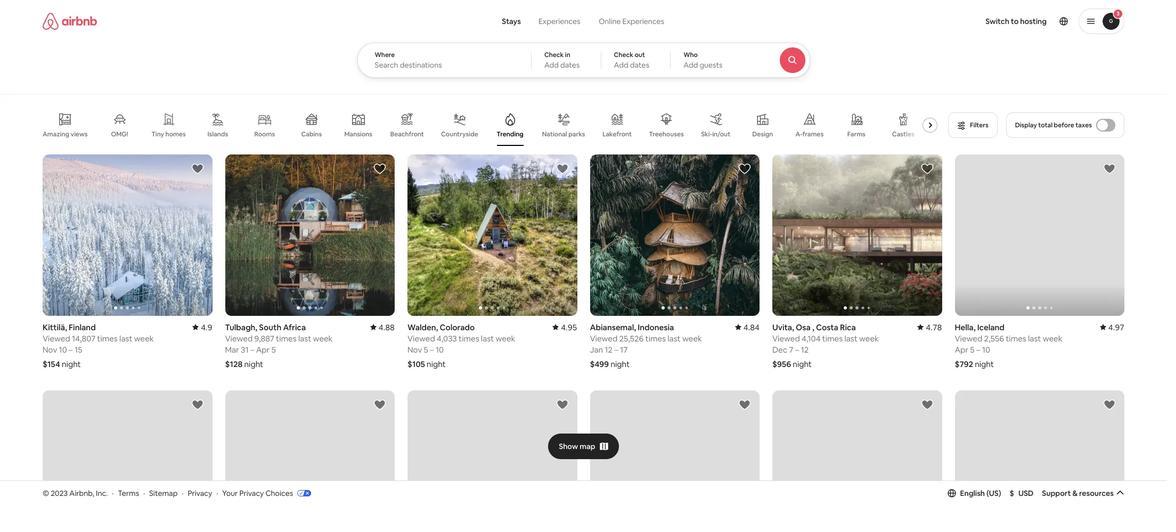 Task type: describe. For each thing, give the bounding box(es) containing it.
&
[[1073, 489, 1078, 498]]

4.88
[[379, 322, 395, 332]]

omg!
[[111, 130, 128, 139]]

countryside
[[441, 130, 479, 139]]

english (us)
[[961, 489, 1002, 498]]

display
[[1016, 121, 1038, 130]]

islands
[[208, 130, 228, 139]]

national parks
[[542, 130, 586, 138]]

10 for nov
[[436, 345, 444, 355]]

1 · from the left
[[112, 489, 114, 498]]

add to wishlist: uvita, osa , costa rica image
[[921, 163, 934, 175]]

week inside uvita, osa , costa rica viewed 4,104 times last week dec 7 – 12 $956 night
[[860, 333, 880, 344]]

add to wishlist: tulbagh, south africa image
[[374, 163, 386, 175]]

your
[[222, 489, 238, 498]]

$128
[[225, 359, 243, 369]]

5 for apr
[[971, 345, 975, 355]]

before
[[1055, 121, 1075, 130]]

rica
[[841, 322, 856, 332]]

beachfront
[[391, 130, 424, 139]]

abiansemal, indonesia viewed 25,526 times last week jan 12 – 17 $499 night
[[590, 322, 703, 369]]

resources
[[1080, 489, 1115, 498]]

night for $154
[[62, 359, 81, 369]]

add to wishlist: index, washington image
[[556, 398, 569, 411]]

14,807
[[72, 333, 95, 344]]

$499
[[590, 359, 609, 369]]

apr inside hella, iceland viewed 2,556 times last week apr 5 – 10 $792 night
[[955, 345, 969, 355]]

english
[[961, 489, 986, 498]]

hosting
[[1021, 17, 1047, 26]]

week for viewed 25,526 times last week
[[683, 333, 703, 344]]

views
[[71, 130, 88, 138]]

terms · sitemap · privacy ·
[[118, 489, 218, 498]]

times for walden, colorado
[[459, 333, 480, 344]]

$956
[[773, 359, 792, 369]]

Where field
[[375, 60, 514, 70]]

viewed for hella,
[[955, 333, 983, 344]]

add for check out add dates
[[614, 60, 629, 70]]

filters button
[[949, 112, 998, 138]]

support
[[1043, 489, 1072, 498]]

– inside uvita, osa , costa rica viewed 4,104 times last week dec 7 – 12 $956 night
[[796, 345, 800, 355]]

walden,
[[408, 322, 438, 332]]

– inside tulbagh, south africa viewed 9,887 times last week mar 31 – apr 5 $128 night
[[250, 345, 255, 355]]

show map
[[559, 442, 596, 451]]

add to wishlist: abiansemal, indonesia image
[[739, 163, 752, 175]]

week for viewed 2,556 times last week
[[1044, 333, 1063, 344]]

1 privacy from the left
[[188, 489, 212, 498]]

group containing amazing views
[[43, 104, 942, 146]]

ski-
[[702, 130, 713, 139]]

add to wishlist: kittilä, finland image
[[191, 163, 204, 175]]

viewed for abiansemal,
[[590, 333, 618, 344]]

privacy link
[[188, 489, 212, 498]]

design
[[753, 130, 774, 139]]

night inside tulbagh, south africa viewed 9,887 times last week mar 31 – apr 5 $128 night
[[244, 359, 263, 369]]

night inside uvita, osa , costa rica viewed 4,104 times last week dec 7 – 12 $956 night
[[793, 359, 812, 369]]

dec
[[773, 345, 788, 355]]

4.84 out of 5 average rating image
[[735, 322, 760, 332]]

south
[[259, 322, 282, 332]]

$105
[[408, 359, 425, 369]]

add to wishlist: tulum, mexico image
[[921, 398, 934, 411]]

taxes
[[1076, 121, 1093, 130]]

your privacy choices link
[[222, 489, 311, 499]]

to
[[1012, 17, 1019, 26]]

$ usd
[[1010, 489, 1034, 498]]

week inside tulbagh, south africa viewed 9,887 times last week mar 31 – apr 5 $128 night
[[313, 333, 333, 344]]

terms link
[[118, 489, 139, 498]]

$
[[1010, 489, 1015, 498]]

your privacy choices
[[222, 489, 293, 498]]

,
[[813, 322, 815, 332]]

total
[[1039, 121, 1053, 130]]

dates for check out add dates
[[630, 60, 650, 70]]

hella,
[[955, 322, 976, 332]]

week for viewed 4,033 times last week
[[496, 333, 516, 344]]

tiny
[[152, 130, 164, 139]]

treehouses
[[650, 130, 684, 139]]

tulbagh, south africa viewed 9,887 times last week mar 31 – apr 5 $128 night
[[225, 322, 333, 369]]

times for hella, iceland
[[1006, 333, 1027, 344]]

parks
[[569, 130, 586, 138]]

4,033
[[437, 333, 457, 344]]

4.97
[[1109, 322, 1125, 332]]

15
[[75, 345, 82, 355]]

7
[[790, 345, 794, 355]]

terms
[[118, 489, 139, 498]]

viewed for walden,
[[408, 333, 435, 344]]

stays tab panel
[[357, 43, 840, 78]]

viewed for kittilä,
[[43, 333, 70, 344]]

add to wishlist: hella, iceland image
[[1104, 163, 1117, 175]]

4.97 out of 5 average rating image
[[1101, 322, 1125, 332]]

2 experiences from the left
[[623, 17, 665, 26]]

add to wishlist: crane hill, alabama image
[[374, 398, 386, 411]]

tiny homes
[[152, 130, 186, 139]]

display total before taxes
[[1016, 121, 1093, 130]]

osa
[[796, 322, 811, 332]]

4,104
[[802, 333, 821, 344]]

4.95 out of 5 average rating image
[[553, 322, 578, 332]]

jan
[[590, 345, 603, 355]]

support & resources
[[1043, 489, 1115, 498]]

who
[[684, 51, 698, 59]]

2023
[[51, 489, 68, 498]]

check for check out add dates
[[614, 51, 634, 59]]

stays
[[502, 17, 521, 26]]

dates for check in add dates
[[561, 60, 580, 70]]

filters
[[971, 121, 989, 130]]

night for $792
[[976, 359, 995, 369]]

costa
[[817, 322, 839, 332]]

viewed inside tulbagh, south africa viewed 9,887 times last week mar 31 – apr 5 $128 night
[[225, 333, 253, 344]]

last inside tulbagh, south africa viewed 9,887 times last week mar 31 – apr 5 $128 night
[[298, 333, 311, 344]]



Task type: locate. For each thing, give the bounding box(es) containing it.
– inside kittilä, finland viewed 14,807 times last week nov 10 – 15 $154 night
[[69, 345, 73, 355]]

times right the 2,556
[[1006, 333, 1027, 344]]

last for viewed 25,526 times last week
[[668, 333, 681, 344]]

privacy inside your privacy choices link
[[240, 489, 264, 498]]

1 horizontal spatial check
[[614, 51, 634, 59]]

– right 7
[[796, 345, 800, 355]]

online experiences link
[[590, 11, 674, 32]]

night down 7
[[793, 359, 812, 369]]

last down "africa"
[[298, 333, 311, 344]]

2 horizontal spatial 5
[[971, 345, 975, 355]]

0 horizontal spatial apr
[[256, 345, 270, 355]]

in/out
[[713, 130, 731, 139]]

0 horizontal spatial 12
[[605, 345, 613, 355]]

add down online experiences on the right top of page
[[614, 60, 629, 70]]

experiences up in
[[539, 17, 581, 26]]

who add guests
[[684, 51, 723, 70]]

1 check from the left
[[545, 51, 564, 59]]

week for viewed 14,807 times last week
[[134, 333, 154, 344]]

2 last from the left
[[298, 333, 311, 344]]

2,556
[[985, 333, 1005, 344]]

2 apr from the left
[[955, 345, 969, 355]]

amazing views
[[43, 130, 88, 138]]

5 night from the left
[[793, 359, 812, 369]]

4 last from the left
[[668, 333, 681, 344]]

online experiences
[[599, 17, 665, 26]]

2 check from the left
[[614, 51, 634, 59]]

1 dates from the left
[[561, 60, 580, 70]]

times down costa
[[823, 333, 843, 344]]

1 10 from the left
[[59, 345, 67, 355]]

inc.
[[96, 489, 108, 498]]

check inside check out add dates
[[614, 51, 634, 59]]

5 down 9,887
[[272, 345, 276, 355]]

last inside kittilä, finland viewed 14,807 times last week nov 10 – 15 $154 night
[[119, 333, 132, 344]]

viewed down hella, at the right of the page
[[955, 333, 983, 344]]

africa
[[283, 322, 306, 332]]

nov for nov 10 – 15
[[43, 345, 57, 355]]

3 – from the left
[[430, 345, 434, 355]]

5 up $792 on the bottom
[[971, 345, 975, 355]]

4.95
[[561, 322, 578, 332]]

lakefront
[[603, 130, 632, 139]]

night down 15
[[62, 359, 81, 369]]

10
[[59, 345, 67, 355], [436, 345, 444, 355], [983, 345, 991, 355]]

amazing
[[43, 130, 69, 138]]

6 times from the left
[[1006, 333, 1027, 344]]

3 · from the left
[[182, 489, 184, 498]]

last down rica
[[845, 333, 858, 344]]

1 horizontal spatial dates
[[630, 60, 650, 70]]

10 inside "walden, colorado viewed 4,033 times last week nov 5 – 10 $105 night"
[[436, 345, 444, 355]]

times right 14,807
[[97, 333, 118, 344]]

2 10 from the left
[[436, 345, 444, 355]]

times inside uvita, osa , costa rica viewed 4,104 times last week dec 7 – 12 $956 night
[[823, 333, 843, 344]]

2 dates from the left
[[630, 60, 650, 70]]

map
[[580, 442, 596, 451]]

where
[[375, 51, 395, 59]]

(us)
[[987, 489, 1002, 498]]

stays button
[[494, 11, 530, 32]]

nov up the $105
[[408, 345, 422, 355]]

times down colorado
[[459, 333, 480, 344]]

1 horizontal spatial 12
[[801, 345, 809, 355]]

1 12 from the left
[[605, 345, 613, 355]]

kittilä, finland viewed 14,807 times last week nov 10 – 15 $154 night
[[43, 322, 154, 369]]

4 times from the left
[[646, 333, 666, 344]]

last right 4,033
[[481, 333, 494, 344]]

5 inside tulbagh, south africa viewed 9,887 times last week mar 31 – apr 5 $128 night
[[272, 345, 276, 355]]

add
[[545, 60, 559, 70], [614, 60, 629, 70], [684, 60, 698, 70]]

night down 17 at right bottom
[[611, 359, 630, 369]]

privacy
[[188, 489, 212, 498], [240, 489, 264, 498]]

night for $499
[[611, 359, 630, 369]]

show map button
[[549, 434, 619, 459]]

1 last from the left
[[119, 333, 132, 344]]

kittilä,
[[43, 322, 67, 332]]

– left 15
[[69, 345, 73, 355]]

viewed up jan
[[590, 333, 618, 344]]

dates down out
[[630, 60, 650, 70]]

experiences inside button
[[539, 17, 581, 26]]

2 viewed from the left
[[225, 333, 253, 344]]

– left 17 at right bottom
[[615, 345, 619, 355]]

· right inc.
[[112, 489, 114, 498]]

0 horizontal spatial add
[[545, 60, 559, 70]]

in
[[565, 51, 571, 59]]

switch to hosting link
[[980, 10, 1054, 33]]

– inside "walden, colorado viewed 4,033 times last week nov 5 – 10 $105 night"
[[430, 345, 434, 355]]

©
[[43, 489, 49, 498]]

times inside tulbagh, south africa viewed 9,887 times last week mar 31 – apr 5 $128 night
[[276, 333, 297, 344]]

last inside uvita, osa , costa rica viewed 4,104 times last week dec 7 – 12 $956 night
[[845, 333, 858, 344]]

3 night from the left
[[427, 359, 446, 369]]

12 down 4,104
[[801, 345, 809, 355]]

add to wishlist: cleveland, wisconsin image
[[191, 398, 204, 411]]

– for nov 10 – 15
[[69, 345, 73, 355]]

last right 14,807
[[119, 333, 132, 344]]

1 horizontal spatial experiences
[[623, 17, 665, 26]]

1 times from the left
[[97, 333, 118, 344]]

national
[[542, 130, 568, 138]]

– for apr 5 – 10
[[977, 345, 981, 355]]

2 night from the left
[[244, 359, 263, 369]]

add for check in add dates
[[545, 60, 559, 70]]

6 week from the left
[[1044, 333, 1063, 344]]

5 inside hella, iceland viewed 2,556 times last week apr 5 – 10 $792 night
[[971, 345, 975, 355]]

sitemap link
[[149, 489, 178, 498]]

rooms
[[254, 130, 275, 139]]

– inside abiansemal, indonesia viewed 25,526 times last week jan 12 – 17 $499 night
[[615, 345, 619, 355]]

5
[[272, 345, 276, 355], [424, 345, 428, 355], [971, 345, 975, 355]]

nov for nov 5 – 10
[[408, 345, 422, 355]]

10 inside hella, iceland viewed 2,556 times last week apr 5 – 10 $792 night
[[983, 345, 991, 355]]

viewed
[[43, 333, 70, 344], [225, 333, 253, 344], [408, 333, 435, 344], [590, 333, 618, 344], [773, 333, 801, 344], [955, 333, 983, 344]]

week inside kittilä, finland viewed 14,807 times last week nov 10 – 15 $154 night
[[134, 333, 154, 344]]

31
[[241, 345, 249, 355]]

last for viewed 2,556 times last week
[[1029, 333, 1042, 344]]

– for jan 12 – 17
[[615, 345, 619, 355]]

last inside abiansemal, indonesia viewed 25,526 times last week jan 12 – 17 $499 night
[[668, 333, 681, 344]]

5 times from the left
[[823, 333, 843, 344]]

6 night from the left
[[976, 359, 995, 369]]

apr down 9,887
[[256, 345, 270, 355]]

5 inside "walden, colorado viewed 4,033 times last week nov 5 – 10 $105 night"
[[424, 345, 428, 355]]

week inside abiansemal, indonesia viewed 25,526 times last week jan 12 – 17 $499 night
[[683, 333, 703, 344]]

night inside abiansemal, indonesia viewed 25,526 times last week jan 12 – 17 $499 night
[[611, 359, 630, 369]]

airbnb,
[[69, 489, 94, 498]]

night inside kittilä, finland viewed 14,807 times last week nov 10 – 15 $154 night
[[62, 359, 81, 369]]

profile element
[[691, 0, 1125, 43]]

apr
[[256, 345, 270, 355], [955, 345, 969, 355]]

privacy left "your"
[[188, 489, 212, 498]]

uvita, osa , costa rica viewed 4,104 times last week dec 7 – 12 $956 night
[[773, 322, 880, 369]]

0 horizontal spatial privacy
[[188, 489, 212, 498]]

1 horizontal spatial apr
[[955, 345, 969, 355]]

1 horizontal spatial 5
[[424, 345, 428, 355]]

– down the iceland
[[977, 345, 981, 355]]

times down "africa"
[[276, 333, 297, 344]]

check in add dates
[[545, 51, 580, 70]]

6 last from the left
[[1029, 333, 1042, 344]]

dates down in
[[561, 60, 580, 70]]

5 for nov
[[424, 345, 428, 355]]

– inside hella, iceland viewed 2,556 times last week apr 5 – 10 $792 night
[[977, 345, 981, 355]]

times down indonesia
[[646, 333, 666, 344]]

add to wishlist: mesa county, colorado image
[[739, 398, 752, 411]]

last for viewed 4,033 times last week
[[481, 333, 494, 344]]

iceland
[[978, 322, 1005, 332]]

times inside abiansemal, indonesia viewed 25,526 times last week jan 12 – 17 $499 night
[[646, 333, 666, 344]]

check for check in add dates
[[545, 51, 564, 59]]

viewed inside "walden, colorado viewed 4,033 times last week nov 5 – 10 $105 night"
[[408, 333, 435, 344]]

experiences right online
[[623, 17, 665, 26]]

5 viewed from the left
[[773, 333, 801, 344]]

viewed down "uvita,"
[[773, 333, 801, 344]]

1 horizontal spatial privacy
[[240, 489, 264, 498]]

nov inside "walden, colorado viewed 4,033 times last week nov 5 – 10 $105 night"
[[408, 345, 422, 355]]

2 nov from the left
[[408, 345, 422, 355]]

4 · from the left
[[216, 489, 218, 498]]

· left "your"
[[216, 489, 218, 498]]

3 times from the left
[[459, 333, 480, 344]]

1 week from the left
[[134, 333, 154, 344]]

0 horizontal spatial check
[[545, 51, 564, 59]]

display total before taxes button
[[1007, 112, 1125, 138]]

check left in
[[545, 51, 564, 59]]

week inside hella, iceland viewed 2,556 times last week apr 5 – 10 $792 night
[[1044, 333, 1063, 344]]

sitemap
[[149, 489, 178, 498]]

none search field containing stays
[[357, 0, 840, 78]]

– right 31
[[250, 345, 255, 355]]

10 inside kittilä, finland viewed 14,807 times last week nov 10 – 15 $154 night
[[59, 345, 67, 355]]

experiences button
[[530, 11, 590, 32]]

tulbagh,
[[225, 322, 258, 332]]

walden, colorado viewed 4,033 times last week nov 5 – 10 $105 night
[[408, 322, 516, 369]]

group
[[43, 104, 942, 146], [43, 155, 212, 316], [225, 155, 395, 316], [408, 155, 578, 316], [590, 155, 760, 316], [773, 155, 943, 316], [955, 155, 1125, 316], [43, 390, 212, 506], [225, 390, 395, 506], [408, 390, 578, 506], [590, 390, 760, 506], [773, 390, 943, 506], [955, 390, 1125, 506]]

1 5 from the left
[[272, 345, 276, 355]]

1 night from the left
[[62, 359, 81, 369]]

2 times from the left
[[276, 333, 297, 344]]

– for nov 5 – 10
[[430, 345, 434, 355]]

4.9 out of 5 average rating image
[[193, 322, 212, 332]]

privacy right "your"
[[240, 489, 264, 498]]

12 right jan
[[605, 345, 613, 355]]

4 – from the left
[[615, 345, 619, 355]]

apr up $792 on the bottom
[[955, 345, 969, 355]]

5 week from the left
[[860, 333, 880, 344]]

5 – from the left
[[796, 345, 800, 355]]

1 horizontal spatial add
[[614, 60, 629, 70]]

3 10 from the left
[[983, 345, 991, 355]]

4.9
[[201, 322, 212, 332]]

viewed inside uvita, osa , costa rica viewed 4,104 times last week dec 7 – 12 $956 night
[[773, 333, 801, 344]]

last right the 2,556
[[1029, 333, 1042, 344]]

viewed down 'walden,'
[[408, 333, 435, 344]]

last down indonesia
[[668, 333, 681, 344]]

10 down the 2,556
[[983, 345, 991, 355]]

5 last from the left
[[845, 333, 858, 344]]

0 horizontal spatial dates
[[561, 60, 580, 70]]

add inside who add guests
[[684, 60, 698, 70]]

10 for apr
[[983, 345, 991, 355]]

2 · from the left
[[143, 489, 145, 498]]

add to wishlist: waterville, washington image
[[1104, 398, 1117, 411]]

1 add from the left
[[545, 60, 559, 70]]

trending
[[497, 130, 524, 139]]

12 inside uvita, osa , costa rica viewed 4,104 times last week dec 7 – 12 $956 night
[[801, 345, 809, 355]]

viewed inside kittilä, finland viewed 14,807 times last week nov 10 – 15 $154 night
[[43, 333, 70, 344]]

dates inside check in add dates
[[561, 60, 580, 70]]

night right the $105
[[427, 359, 446, 369]]

– down 'walden,'
[[430, 345, 434, 355]]

week inside "walden, colorado viewed 4,033 times last week nov 5 – 10 $105 night"
[[496, 333, 516, 344]]

$792
[[955, 359, 974, 369]]

0 horizontal spatial 10
[[59, 345, 67, 355]]

last for viewed 14,807 times last week
[[119, 333, 132, 344]]

support & resources button
[[1043, 489, 1125, 498]]

–
[[69, 345, 73, 355], [250, 345, 255, 355], [430, 345, 434, 355], [615, 345, 619, 355], [796, 345, 800, 355], [977, 345, 981, 355]]

usd
[[1019, 489, 1034, 498]]

last
[[119, 333, 132, 344], [298, 333, 311, 344], [481, 333, 494, 344], [668, 333, 681, 344], [845, 333, 858, 344], [1029, 333, 1042, 344]]

12 inside abiansemal, indonesia viewed 25,526 times last week jan 12 – 17 $499 night
[[605, 345, 613, 355]]

apr inside tulbagh, south africa viewed 9,887 times last week mar 31 – apr 5 $128 night
[[256, 345, 270, 355]]

add down who
[[684, 60, 698, 70]]

2 add from the left
[[614, 60, 629, 70]]

choices
[[266, 489, 293, 498]]

last inside "walden, colorado viewed 4,033 times last week nov 5 – 10 $105 night"
[[481, 333, 494, 344]]

None search field
[[357, 0, 840, 78]]

10 left 15
[[59, 345, 67, 355]]

17
[[621, 345, 628, 355]]

25,526
[[620, 333, 644, 344]]

nov inside kittilä, finland viewed 14,807 times last week nov 10 – 15 $154 night
[[43, 345, 57, 355]]

0 horizontal spatial nov
[[43, 345, 57, 355]]

4 week from the left
[[683, 333, 703, 344]]

1 experiences from the left
[[539, 17, 581, 26]]

4 viewed from the left
[[590, 333, 618, 344]]

add inside check in add dates
[[545, 60, 559, 70]]

4.78
[[927, 322, 943, 332]]

times for kittilä, finland
[[97, 333, 118, 344]]

dates inside check out add dates
[[630, 60, 650, 70]]

check
[[545, 51, 564, 59], [614, 51, 634, 59]]

2 week from the left
[[313, 333, 333, 344]]

1 viewed from the left
[[43, 333, 70, 344]]

2 horizontal spatial add
[[684, 60, 698, 70]]

what can we help you find? tab list
[[494, 11, 590, 32]]

3 viewed from the left
[[408, 333, 435, 344]]

1 horizontal spatial nov
[[408, 345, 422, 355]]

out
[[635, 51, 645, 59]]

6 – from the left
[[977, 345, 981, 355]]

4.88 out of 5 average rating image
[[370, 322, 395, 332]]

4.78 out of 5 average rating image
[[918, 322, 943, 332]]

add down experiences button
[[545, 60, 559, 70]]

indonesia
[[638, 322, 674, 332]]

night for $105
[[427, 359, 446, 369]]

dates
[[561, 60, 580, 70], [630, 60, 650, 70]]

add to wishlist: walden, colorado image
[[556, 163, 569, 175]]

4 night from the left
[[611, 359, 630, 369]]

0 horizontal spatial experiences
[[539, 17, 581, 26]]

3 last from the left
[[481, 333, 494, 344]]

viewed down kittilä, on the left bottom of the page
[[43, 333, 70, 344]]

3 add from the left
[[684, 60, 698, 70]]

switch to hosting
[[986, 17, 1047, 26]]

guests
[[700, 60, 723, 70]]

3 5 from the left
[[971, 345, 975, 355]]

1 apr from the left
[[256, 345, 270, 355]]

cabins
[[301, 130, 322, 139]]

3 button
[[1079, 9, 1125, 34]]

2 horizontal spatial 10
[[983, 345, 991, 355]]

times inside "walden, colorado viewed 4,033 times last week nov 5 – 10 $105 night"
[[459, 333, 480, 344]]

check left out
[[614, 51, 634, 59]]

viewed inside abiansemal, indonesia viewed 25,526 times last week jan 12 – 17 $499 night
[[590, 333, 618, 344]]

homes
[[166, 130, 186, 139]]

times inside kittilä, finland viewed 14,807 times last week nov 10 – 15 $154 night
[[97, 333, 118, 344]]

times inside hella, iceland viewed 2,556 times last week apr 5 – 10 $792 night
[[1006, 333, 1027, 344]]

castles
[[893, 130, 915, 139]]

mar
[[225, 345, 239, 355]]

· right the "terms"
[[143, 489, 145, 498]]

5 up the $105
[[424, 345, 428, 355]]

night down 31
[[244, 359, 263, 369]]

colorado
[[440, 322, 475, 332]]

2 12 from the left
[[801, 345, 809, 355]]

night inside "walden, colorado viewed 4,033 times last week nov 5 – 10 $105 night"
[[427, 359, 446, 369]]

viewed down tulbagh,
[[225, 333, 253, 344]]

4.84
[[744, 322, 760, 332]]

2 5 from the left
[[424, 345, 428, 355]]

farms
[[848, 130, 866, 139]]

finland
[[69, 322, 96, 332]]

a-
[[796, 130, 803, 139]]

night right $792 on the bottom
[[976, 359, 995, 369]]

0 horizontal spatial 5
[[272, 345, 276, 355]]

· left privacy link
[[182, 489, 184, 498]]

frames
[[803, 130, 824, 139]]

10 down 4,033
[[436, 345, 444, 355]]

1 – from the left
[[69, 345, 73, 355]]

times for abiansemal, indonesia
[[646, 333, 666, 344]]

1 nov from the left
[[43, 345, 57, 355]]

1 horizontal spatial 10
[[436, 345, 444, 355]]

night inside hella, iceland viewed 2,556 times last week apr 5 – 10 $792 night
[[976, 359, 995, 369]]

hella, iceland viewed 2,556 times last week apr 5 – 10 $792 night
[[955, 322, 1063, 369]]

6 viewed from the left
[[955, 333, 983, 344]]

last inside hella, iceland viewed 2,556 times last week apr 5 – 10 $792 night
[[1029, 333, 1042, 344]]

3 week from the left
[[496, 333, 516, 344]]

nov up $154
[[43, 345, 57, 355]]

add inside check out add dates
[[614, 60, 629, 70]]

check inside check in add dates
[[545, 51, 564, 59]]

viewed inside hella, iceland viewed 2,556 times last week apr 5 – 10 $792 night
[[955, 333, 983, 344]]

2 privacy from the left
[[240, 489, 264, 498]]

3
[[1117, 10, 1120, 17]]

2 – from the left
[[250, 345, 255, 355]]



Task type: vqa. For each thing, say whether or not it's contained in the screenshot.
Nov associated with Nov 10 – 15
yes



